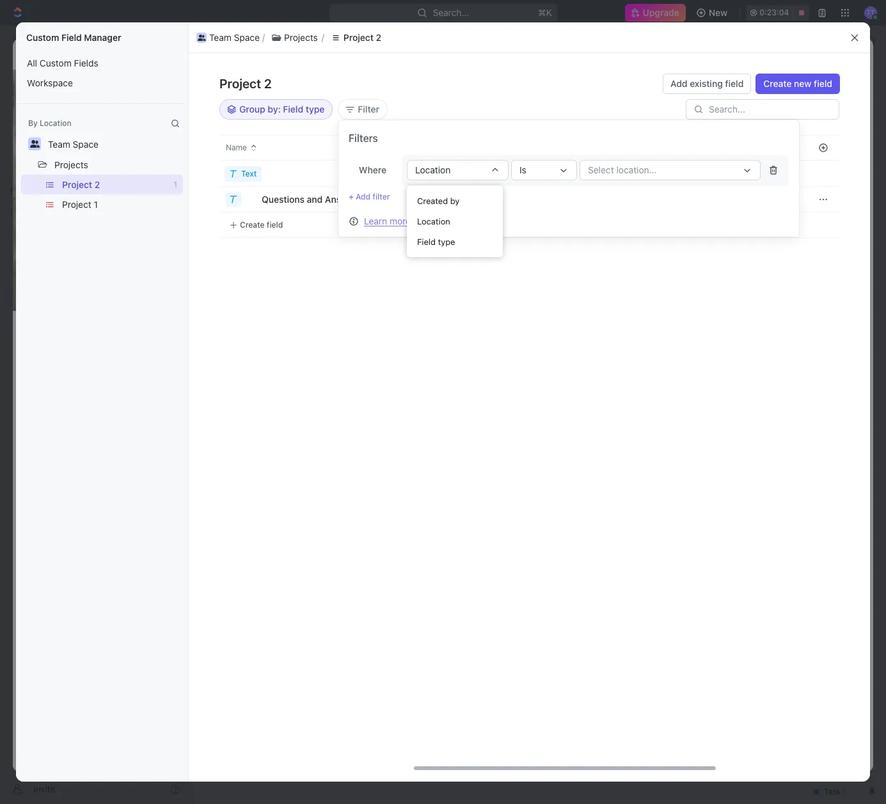 Task type: describe. For each thing, give the bounding box(es) containing it.
row containing location(s)
[[413, 135, 887, 161]]

6 mins from the top
[[799, 245, 816, 254]]

create field button
[[225, 217, 288, 233]]

docs
[[31, 110, 52, 121]]

team space down manager
[[85, 48, 135, 59]]

home link
[[5, 62, 186, 83]]

field for add existing field
[[726, 78, 744, 89]]

team space, , element
[[67, 47, 79, 60]]

clickbot
[[592, 163, 622, 172]]

answers
[[325, 194, 361, 205]]

cell inside questions and answers row group
[[189, 187, 221, 213]]

text
[[241, 169, 257, 178]]

board
[[239, 118, 264, 129]]

existing
[[690, 78, 723, 89]]

33 mins for 33 mins
[[787, 214, 816, 223]]

2 inside "button"
[[376, 32, 382, 43]]

0 horizontal spatial /
[[187, 48, 189, 59]]

33 mins for changed status from
[[787, 245, 816, 254]]

upgrade
[[643, 7, 680, 18]]

date
[[687, 143, 704, 152]]

2 mins from the top
[[799, 142, 816, 152]]

user group image inside sidebar "navigation"
[[13, 251, 23, 259]]

0 vertical spatial task
[[813, 82, 833, 93]]

workspace button
[[21, 73, 183, 93]]

create new field
[[764, 78, 833, 89]]

new
[[795, 78, 812, 89]]

0 horizontal spatial do
[[725, 142, 735, 152]]

project inside button
[[62, 199, 91, 210]]

team space inside list
[[209, 32, 260, 43]]

task inside task 1 'link'
[[258, 222, 277, 233]]

questions and answers row group
[[189, 161, 445, 238]]

questions and answers
[[262, 194, 361, 205]]

all custom fields
[[27, 58, 98, 68]]

0 vertical spatial projects button
[[265, 30, 324, 45]]

by location
[[28, 118, 71, 128]]

search button
[[667, 115, 717, 133]]

0 horizontal spatial to do
[[712, 142, 735, 152]]

1 vertical spatial projects button
[[49, 154, 94, 175]]

1 vertical spatial field
[[417, 237, 436, 247]]

team inside team space link
[[215, 35, 237, 46]]

0 vertical spatial custom
[[26, 32, 59, 43]]

0 horizontal spatial add
[[344, 181, 359, 190]]

hide inside hide button
[[664, 150, 682, 159]]

1 34 mins from the top
[[787, 122, 816, 131]]

0 horizontal spatial team space button
[[42, 134, 104, 154]]

eloisefrancis23@gmail. com
[[592, 163, 771, 182]]

dashboards link
[[5, 127, 186, 148]]

gantt link
[[432, 115, 458, 133]]

list
[[288, 118, 303, 129]]

0 horizontal spatial team space link
[[85, 48, 135, 59]]

customize
[[778, 118, 823, 129]]

activity
[[842, 101, 867, 108]]

from for 33 mins
[[666, 245, 683, 254]]

table link
[[386, 115, 411, 133]]

favorites
[[10, 186, 44, 195]]

inbox link
[[5, 84, 186, 104]]

1 mins from the top
[[799, 122, 816, 131]]

list link
[[285, 115, 303, 133]]

all custom fields button
[[21, 53, 183, 73]]

created on nov 17
[[639, 49, 705, 58]]

field type
[[417, 237, 455, 247]]

3 mins from the top
[[799, 163, 816, 172]]

0 vertical spatial location
[[40, 118, 71, 128]]

in
[[238, 181, 245, 190]]

date created
[[687, 143, 735, 152]]

create for create new field
[[764, 78, 792, 89]]

action items button
[[169, 561, 239, 584]]

custom field manager
[[26, 32, 121, 43]]

1 33 from the top
[[787, 193, 797, 203]]

filters
[[440, 215, 463, 226]]

34 for changed status from
[[787, 142, 797, 152]]

home
[[31, 67, 55, 77]]

34 mins for changed status from
[[787, 142, 816, 152]]

task sidebar content section
[[566, 70, 835, 773]]

name row
[[189, 135, 413, 161]]

location(s)
[[431, 143, 472, 152]]

team space right user group icon
[[215, 35, 266, 46]]

custom fields element
[[56, 626, 516, 684]]

share button
[[710, 44, 750, 64]]

action items
[[174, 566, 233, 578]]

tree inside sidebar "navigation"
[[5, 223, 186, 396]]

progress
[[248, 181, 289, 190]]

space inside list
[[234, 32, 260, 43]]

hide inside hide dropdown button
[[735, 118, 755, 129]]

new button
[[691, 3, 736, 23]]

docs link
[[5, 106, 186, 126]]

nov
[[681, 49, 695, 58]]

about
[[413, 215, 437, 226]]

learn
[[364, 215, 387, 226]]

added watcher:
[[622, 163, 683, 172]]

team down manager
[[85, 48, 107, 59]]

changed status from for 33 mins
[[606, 245, 685, 254]]

1 horizontal spatial /
[[271, 35, 274, 46]]

watcher:
[[649, 163, 681, 172]]

task 1 link
[[255, 219, 444, 237]]

projects link
[[276, 33, 329, 49]]

type
[[438, 237, 455, 247]]

projects inside list
[[284, 32, 318, 43]]

user group image inside list
[[198, 34, 206, 41]]

com
[[592, 163, 771, 182]]

add existing field
[[671, 78, 744, 89]]

list containing team space
[[194, 30, 845, 45]]

0 horizontal spatial add task
[[344, 181, 378, 190]]

assignees
[[534, 150, 571, 159]]

you for 34 mins
[[592, 142, 606, 152]]

add for add existing field button
[[671, 78, 688, 89]]

upgrade link
[[625, 4, 686, 22]]

and
[[307, 194, 323, 205]]

calendar link
[[324, 115, 365, 133]]

1 row group from the left
[[413, 161, 887, 238]]

filter button
[[338, 99, 388, 120]]

custom inside button
[[40, 58, 72, 68]]

create new field button
[[756, 74, 841, 94]]

manager
[[84, 32, 121, 43]]

calendar
[[327, 118, 365, 129]]

complete
[[692, 245, 732, 254]]

project 1
[[62, 199, 98, 210]]

⌘k
[[538, 7, 552, 18]]

all
[[27, 58, 37, 68]]

create field
[[240, 220, 283, 230]]

share
[[718, 48, 743, 59]]

5 mins from the top
[[799, 214, 816, 223]]

assignees button
[[518, 147, 577, 163]]

status for 33
[[641, 245, 664, 254]]

in progress
[[238, 181, 289, 190]]



Task type: locate. For each thing, give the bounding box(es) containing it.
1 vertical spatial created by
[[417, 196, 460, 206]]

0 vertical spatial status
[[641, 142, 664, 152]]

/ project 2
[[187, 48, 232, 59]]

status up added watcher:
[[641, 142, 664, 152]]

text button
[[225, 166, 262, 181]]

team
[[209, 32, 232, 43], [215, 35, 237, 46], [85, 48, 107, 59], [48, 139, 70, 150]]

1
[[174, 180, 177, 189], [94, 199, 98, 210], [280, 222, 284, 233]]

hide
[[735, 118, 755, 129], [664, 150, 682, 159]]

1 vertical spatial 34 mins
[[787, 142, 816, 152]]

user group image up / project 2
[[198, 34, 206, 41]]

project 2 link down user group icon
[[195, 48, 232, 59]]

Edit task name text field
[[56, 375, 516, 400]]

project 1 button
[[56, 195, 183, 214]]

1 33 mins from the top
[[787, 193, 816, 203]]

1 horizontal spatial add task
[[794, 82, 833, 93]]

1 changed from the top
[[608, 142, 639, 152]]

mins
[[799, 122, 816, 131], [799, 142, 816, 152], [799, 163, 816, 172], [799, 193, 816, 203], [799, 214, 816, 223], [799, 245, 816, 254]]

2 34 mins from the top
[[787, 142, 816, 152]]

1 vertical spatial user group image
[[13, 251, 23, 259]]

sidebar navigation
[[0, 26, 191, 805]]

0 vertical spatial created by
[[559, 143, 599, 152]]

hide button
[[659, 147, 687, 163]]

action
[[174, 566, 204, 578]]

add task button
[[786, 77, 841, 98], [329, 178, 383, 193]]

1 for task 1
[[280, 222, 284, 233]]

1 vertical spatial by
[[451, 196, 460, 206]]

create for create field
[[240, 220, 265, 230]]

custom
[[26, 32, 59, 43], [40, 58, 72, 68]]

0 horizontal spatial 1
[[94, 199, 98, 210]]

project 2 button
[[324, 30, 388, 45]]

1 horizontal spatial to do
[[749, 245, 772, 254]]

1 horizontal spatial field
[[726, 78, 744, 89]]

team inside list
[[209, 32, 232, 43]]

from left date at the right top of the page
[[666, 142, 683, 152]]

2 33 mins from the top
[[787, 214, 816, 223]]

0 horizontal spatial task
[[258, 222, 277, 233]]

33 mins
[[787, 193, 816, 203], [787, 214, 816, 223], [787, 245, 816, 254]]

team space link
[[199, 33, 269, 49], [85, 48, 135, 59]]

0 horizontal spatial field
[[61, 32, 82, 43]]

2 33 from the top
[[787, 214, 797, 223]]

2 status from the top
[[641, 245, 664, 254]]

2 vertical spatial 34 mins
[[787, 163, 816, 172]]

0 horizontal spatial project 2 link
[[195, 48, 232, 59]]

cell
[[413, 161, 541, 187], [541, 161, 669, 187], [669, 161, 797, 187], [797, 161, 887, 187], [808, 161, 840, 187], [189, 187, 221, 213], [541, 187, 669, 213], [669, 187, 797, 213], [797, 187, 887, 213], [413, 213, 541, 238], [541, 213, 669, 238], [669, 213, 797, 238], [797, 213, 887, 238], [808, 213, 840, 238]]

1 horizontal spatial add task button
[[786, 77, 841, 98]]

2 changed status from from the top
[[606, 245, 685, 254]]

project
[[344, 32, 374, 43], [353, 35, 383, 46], [195, 48, 224, 59], [220, 76, 261, 91], [222, 76, 280, 97], [62, 179, 92, 190], [62, 199, 91, 210]]

location inside dropdown button
[[415, 165, 451, 175]]

2 vertical spatial 1
[[280, 222, 284, 233]]

team space button down by location
[[42, 134, 104, 154]]

2 horizontal spatial add
[[794, 82, 811, 93]]

2 vertical spatial list
[[16, 175, 188, 214]]

field
[[726, 78, 744, 89], [814, 78, 833, 89], [267, 220, 283, 230]]

field right the new
[[814, 78, 833, 89]]

2 vertical spatial task
[[258, 222, 277, 233]]

changed status from for 34 mins
[[606, 142, 685, 152]]

1 horizontal spatial task
[[361, 181, 378, 190]]

0 horizontal spatial create
[[240, 220, 265, 230]]

1 34 from the top
[[787, 122, 797, 131]]

location button
[[407, 160, 509, 181]]

17
[[697, 49, 705, 58]]

add task up the customize
[[794, 82, 833, 93]]

items
[[207, 566, 233, 578]]

0 vertical spatial changed
[[608, 142, 639, 152]]

1 horizontal spatial team space link
[[199, 33, 269, 49]]

add task down where
[[344, 181, 378, 190]]

hide down search... text field
[[735, 118, 755, 129]]

2 vertical spatial location
[[417, 216, 451, 226]]

add task button up answers
[[329, 178, 383, 193]]

location
[[40, 118, 71, 128], [415, 165, 451, 175], [417, 216, 451, 226]]

1 vertical spatial 33
[[787, 214, 797, 223]]

from for 34 mins
[[666, 142, 683, 152]]

added
[[625, 163, 647, 172]]

more
[[390, 215, 411, 226]]

0 vertical spatial create
[[764, 78, 792, 89]]

0 vertical spatial add task button
[[786, 77, 841, 98]]

1 from from the top
[[666, 142, 683, 152]]

1 vertical spatial 1
[[94, 199, 98, 210]]

add task
[[794, 82, 833, 93], [344, 181, 378, 190]]

Search tasks... text field
[[727, 145, 855, 165]]

you
[[592, 142, 606, 152], [592, 245, 606, 254]]

1 horizontal spatial user group image
[[198, 34, 206, 41]]

hide up watcher: at the top of the page
[[664, 150, 682, 159]]

task
[[813, 82, 833, 93], [361, 181, 378, 190], [258, 222, 277, 233]]

learn more about filters link
[[364, 215, 463, 226]]

project 2 link right projects link at the top of the page
[[337, 33, 394, 49]]

created by up clickbot at the right top of page
[[559, 143, 599, 152]]

1 horizontal spatial by
[[590, 143, 599, 152]]

user group image
[[203, 38, 211, 44]]

team right user group icon
[[215, 35, 237, 46]]

custom up all
[[26, 32, 59, 43]]

by up clickbot at the right top of page
[[590, 143, 599, 152]]

status for 34
[[641, 142, 664, 152]]

Search... text field
[[709, 104, 832, 115]]

1 inside button
[[94, 199, 98, 210]]

0 horizontal spatial created by
[[417, 196, 460, 206]]

0 vertical spatial 34 mins
[[787, 122, 816, 131]]

0:23:04 button
[[747, 5, 810, 20]]

1 vertical spatial custom
[[40, 58, 72, 68]]

changed for 34
[[608, 142, 639, 152]]

0 vertical spatial do
[[725, 142, 735, 152]]

team space up / project 2
[[209, 32, 260, 43]]

gantt
[[435, 118, 458, 129]]

create inside questions and answers row group
[[240, 220, 265, 230]]

list containing project 2
[[16, 175, 188, 214]]

0 vertical spatial list
[[194, 30, 845, 45]]

learn more about filters
[[364, 215, 463, 226]]

where
[[359, 165, 387, 175]]

0 vertical spatial 33 mins
[[787, 193, 816, 203]]

task down questions
[[258, 222, 277, 233]]

do
[[725, 142, 735, 152], [762, 245, 772, 254]]

customize button
[[761, 115, 826, 133]]

project inside "button"
[[344, 32, 374, 43]]

create down questions
[[240, 220, 265, 230]]

0 horizontal spatial hide
[[664, 150, 682, 159]]

team up / project 2
[[209, 32, 232, 43]]

you for 33 mins
[[592, 245, 606, 254]]

34 for added watcher:
[[787, 163, 797, 172]]

new
[[709, 7, 728, 18]]

0 vertical spatial changed status from
[[606, 142, 685, 152]]

location down location(s)
[[415, 165, 451, 175]]

add task button up the customize
[[786, 77, 841, 98]]

field down questions
[[267, 220, 283, 230]]

1 vertical spatial hide
[[664, 150, 682, 159]]

2 34 from the top
[[787, 142, 797, 152]]

hide button
[[720, 115, 758, 133]]

1 vertical spatial location
[[415, 165, 451, 175]]

1 vertical spatial you
[[592, 245, 606, 254]]

created
[[639, 49, 668, 58], [559, 143, 588, 152], [706, 143, 735, 152], [417, 196, 448, 206]]

custom up workspace
[[40, 58, 72, 68]]

2 row group from the left
[[808, 161, 840, 238]]

eloisefrancis23@gmail.
[[683, 163, 771, 172]]

name
[[226, 143, 247, 152]]

0 vertical spatial 1
[[174, 180, 177, 189]]

33 for changed status from
[[787, 245, 797, 254]]

1 vertical spatial status
[[641, 245, 664, 254]]

from left complete
[[666, 245, 683, 254]]

task right the new
[[813, 82, 833, 93]]

questions
[[262, 194, 305, 205]]

0 horizontal spatial add task button
[[329, 178, 383, 193]]

invite
[[33, 784, 56, 795]]

do up eloisefrancis23@gmail.
[[725, 142, 735, 152]]

press space to select this row. row inside questions and answers row group
[[189, 187, 413, 213]]

1 vertical spatial add task button
[[329, 178, 383, 193]]

to do up eloisefrancis23@gmail.
[[712, 142, 735, 152]]

2
[[376, 32, 382, 43], [386, 35, 391, 46], [226, 48, 232, 59], [264, 76, 272, 91], [284, 76, 294, 97], [95, 179, 100, 190], [304, 181, 309, 190]]

project 2 link
[[337, 33, 394, 49], [195, 48, 232, 59]]

0 horizontal spatial user group image
[[13, 251, 23, 259]]

1 changed status from from the top
[[606, 142, 685, 152]]

questions and answers grid
[[189, 135, 887, 772]]

3 33 mins from the top
[[787, 245, 816, 254]]

1 you from the top
[[592, 142, 606, 152]]

1 status from the top
[[641, 142, 664, 152]]

add existing field button
[[663, 74, 752, 94]]

2 horizontal spatial 1
[[280, 222, 284, 233]]

1 vertical spatial 33 mins
[[787, 214, 816, 223]]

2 from from the top
[[666, 245, 683, 254]]

workspace
[[27, 77, 73, 88]]

changed
[[608, 142, 639, 152], [608, 245, 639, 254]]

projects
[[284, 32, 318, 43], [292, 35, 326, 46], [54, 159, 88, 170]]

0 vertical spatial hide
[[735, 118, 755, 129]]

1 vertical spatial from
[[666, 245, 683, 254]]

team space down by location
[[48, 139, 99, 150]]

add for right add task button
[[794, 82, 811, 93]]

1 horizontal spatial field
[[417, 237, 436, 247]]

3 34 mins from the top
[[787, 163, 816, 172]]

field up team space, , element
[[61, 32, 82, 43]]

2 horizontal spatial task
[[813, 82, 833, 93]]

field right 'existing'
[[726, 78, 744, 89]]

1 horizontal spatial add
[[671, 78, 688, 89]]

project 2 inside "button"
[[344, 32, 382, 43]]

0 horizontal spatial by
[[451, 196, 460, 206]]

0 vertical spatial to do
[[712, 142, 735, 152]]

0 vertical spatial field
[[61, 32, 82, 43]]

0 horizontal spatial projects button
[[49, 154, 94, 175]]

add up answers
[[344, 181, 359, 190]]

to do
[[712, 142, 735, 152], [749, 245, 772, 254]]

1 vertical spatial add task
[[344, 181, 378, 190]]

space
[[234, 32, 260, 43], [240, 35, 266, 46], [109, 48, 135, 59], [73, 139, 99, 150]]

board link
[[236, 115, 264, 133]]

table
[[388, 118, 411, 129]]

dashboards
[[31, 132, 80, 143]]

3 33 from the top
[[787, 245, 797, 254]]

task down where
[[361, 181, 378, 190]]

user group image down spaces
[[13, 251, 23, 259]]

add left 'existing'
[[671, 78, 688, 89]]

row group
[[413, 161, 887, 238], [808, 161, 840, 238]]

2 horizontal spatial /
[[332, 35, 335, 46]]

location up field type on the top of the page
[[417, 216, 451, 226]]

2 vertical spatial 34
[[787, 163, 797, 172]]

34 mins for added watcher:
[[787, 163, 816, 172]]

do right complete
[[762, 245, 772, 254]]

field inside questions and answers row group
[[267, 220, 283, 230]]

list containing all custom fields
[[16, 53, 188, 93]]

field for create new field
[[814, 78, 833, 89]]

status left complete
[[641, 245, 664, 254]]

search
[[684, 118, 713, 129]]

to do right complete
[[749, 245, 772, 254]]

1 for project 1
[[94, 199, 98, 210]]

1 horizontal spatial hide
[[735, 118, 755, 129]]

field left "type"
[[417, 237, 436, 247]]

0 vertical spatial from
[[666, 142, 683, 152]]

1 horizontal spatial project 2 link
[[337, 33, 394, 49]]

press space to select this row. row containing questions and answers
[[189, 187, 413, 213]]

fields
[[74, 58, 98, 68]]

by
[[28, 118, 38, 128]]

by inside the questions and answers grid
[[590, 143, 599, 152]]

0 vertical spatial user group image
[[198, 34, 206, 41]]

1 inside 'link'
[[280, 222, 284, 233]]

changed for 33
[[608, 245, 639, 254]]

1 vertical spatial create
[[240, 220, 265, 230]]

1 vertical spatial do
[[762, 245, 772, 254]]

1 vertical spatial to do
[[749, 245, 772, 254]]

1 vertical spatial team space button
[[42, 134, 104, 154]]

0 vertical spatial team space button
[[194, 30, 262, 45]]

2 changed from the top
[[608, 245, 639, 254]]

1 vertical spatial changed status from
[[606, 245, 685, 254]]

by up filters
[[451, 196, 460, 206]]

status
[[641, 142, 664, 152], [641, 245, 664, 254]]

created by up filters
[[417, 196, 460, 206]]

add inside button
[[671, 78, 688, 89]]

project 2
[[344, 32, 382, 43], [353, 35, 391, 46], [220, 76, 272, 91], [222, 76, 298, 97], [62, 179, 100, 190]]

press space to select this row. row
[[413, 161, 887, 187], [189, 187, 413, 213], [413, 187, 887, 213], [413, 213, 887, 238]]

0:23:04
[[760, 8, 790, 17]]

2 horizontal spatial field
[[814, 78, 833, 89]]

4 mins from the top
[[799, 193, 816, 203]]

team space
[[209, 32, 260, 43], [215, 35, 266, 46], [85, 48, 135, 59], [48, 139, 99, 150]]

33 for 33 mins
[[787, 214, 797, 223]]

0 vertical spatial add task
[[794, 82, 833, 93]]

questions and answers button
[[261, 189, 369, 210]]

add
[[671, 78, 688, 89], [794, 82, 811, 93], [344, 181, 359, 190]]

1 horizontal spatial do
[[762, 245, 772, 254]]

team space button up / project 2
[[194, 30, 262, 45]]

2 vertical spatial 33 mins
[[787, 245, 816, 254]]

1 horizontal spatial projects button
[[265, 30, 324, 45]]

1 horizontal spatial team space button
[[194, 30, 262, 45]]

list
[[194, 30, 845, 45], [16, 53, 188, 93], [16, 175, 188, 214]]

tree
[[5, 223, 186, 396]]

spaces
[[10, 207, 37, 217]]

0 vertical spatial 33
[[787, 193, 797, 203]]

favorites button
[[5, 183, 49, 198]]

projects button
[[265, 30, 324, 45], [49, 154, 94, 175]]

0 vertical spatial 34
[[787, 122, 797, 131]]

create left the new
[[764, 78, 792, 89]]

search...
[[433, 7, 469, 18]]

add up the customize
[[794, 82, 811, 93]]

team down by location
[[48, 139, 70, 150]]

location up the dashboards
[[40, 118, 71, 128]]

1 vertical spatial changed
[[608, 245, 639, 254]]

1 horizontal spatial create
[[764, 78, 792, 89]]

/
[[271, 35, 274, 46], [332, 35, 335, 46], [187, 48, 189, 59]]

0 vertical spatial you
[[592, 142, 606, 152]]

1 horizontal spatial created by
[[559, 143, 599, 152]]

user group image
[[198, 34, 206, 41], [13, 251, 23, 259]]

column header
[[189, 135, 199, 161], [189, 135, 221, 161]]

field
[[61, 32, 82, 43], [417, 237, 436, 247]]

1 vertical spatial list
[[16, 53, 188, 93]]

on
[[670, 49, 679, 58]]

1 vertical spatial task
[[361, 181, 378, 190]]

1 vertical spatial 34
[[787, 142, 797, 152]]

created by
[[559, 143, 599, 152], [417, 196, 460, 206]]

3 34 from the top
[[787, 163, 797, 172]]

row
[[413, 135, 887, 161]]

1 horizontal spatial 1
[[174, 180, 177, 189]]

created by inside the questions and answers grid
[[559, 143, 599, 152]]

0 vertical spatial by
[[590, 143, 599, 152]]

inbox
[[31, 88, 53, 99]]

filter
[[358, 104, 380, 115]]

2 you from the top
[[592, 245, 606, 254]]



Task type: vqa. For each thing, say whether or not it's contained in the screenshot.
grid
no



